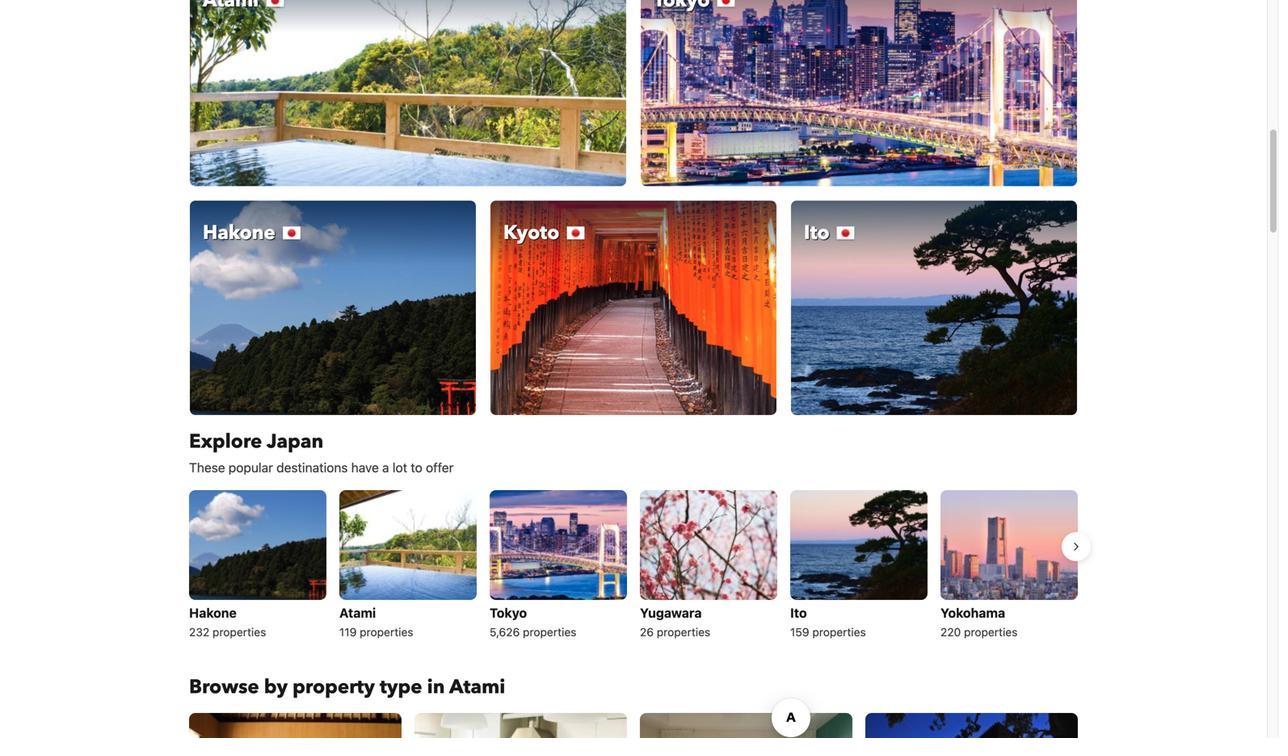 Task type: describe. For each thing, give the bounding box(es) containing it.
yokohama
[[941, 606, 1006, 621]]

browse by property type in atami
[[189, 675, 506, 701]]

properties for ito
[[813, 626, 866, 639]]

yokohama 220 properties
[[941, 606, 1018, 639]]

region containing hakone
[[176, 484, 1091, 649]]

yugawara 26 properties
[[640, 606, 711, 639]]

kyoto
[[504, 220, 560, 247]]

properties for yugawara
[[657, 626, 711, 639]]

property
[[293, 675, 375, 701]]

these
[[189, 460, 225, 476]]

ito for ito
[[804, 220, 830, 247]]

tokyo 5,626 properties
[[490, 606, 577, 639]]

119
[[340, 626, 357, 639]]

atami 119 properties
[[340, 606, 414, 639]]

properties for yokohama
[[964, 626, 1018, 639]]

a
[[382, 460, 389, 476]]

hakone link
[[189, 200, 477, 416]]

properties for hakone
[[213, 626, 266, 639]]

5,626
[[490, 626, 520, 639]]

properties for atami
[[360, 626, 414, 639]]

in
[[427, 675, 445, 701]]

popular
[[229, 460, 273, 476]]

1 vertical spatial atami
[[450, 675, 506, 701]]

explore
[[189, 429, 262, 456]]



Task type: vqa. For each thing, say whether or not it's contained in the screenshot.
Attractions link on the top
no



Task type: locate. For each thing, give the bounding box(es) containing it.
232
[[189, 626, 210, 639]]

region
[[176, 484, 1091, 649]]

3 properties from the left
[[523, 626, 577, 639]]

6 properties from the left
[[964, 626, 1018, 639]]

destinations
[[277, 460, 348, 476]]

atami inside "atami 119 properties"
[[340, 606, 376, 621]]

atami
[[340, 606, 376, 621], [450, 675, 506, 701]]

4 properties from the left
[[657, 626, 711, 639]]

by
[[264, 675, 288, 701]]

browse
[[189, 675, 259, 701]]

properties down the "yokohama"
[[964, 626, 1018, 639]]

explore japan these popular destinations have a lot to offer
[[189, 429, 454, 476]]

to
[[411, 460, 423, 476]]

properties inside "atami 119 properties"
[[360, 626, 414, 639]]

tokyo
[[490, 606, 527, 621]]

properties down yugawara
[[657, 626, 711, 639]]

properties right "5,626"
[[523, 626, 577, 639]]

1 vertical spatial hakone
[[189, 606, 237, 621]]

hakone inside hakone link
[[203, 220, 276, 247]]

properties inside the yugawara 26 properties
[[657, 626, 711, 639]]

5 properties from the left
[[813, 626, 866, 639]]

japan
[[267, 429, 324, 456]]

properties right '119'
[[360, 626, 414, 639]]

kyoto link
[[490, 200, 778, 416]]

0 vertical spatial hakone
[[203, 220, 276, 247]]

properties inside ito 159 properties
[[813, 626, 866, 639]]

ito for ito 159 properties
[[791, 606, 807, 621]]

1 vertical spatial ito
[[791, 606, 807, 621]]

1 horizontal spatial atami
[[450, 675, 506, 701]]

0 horizontal spatial atami
[[340, 606, 376, 621]]

type
[[380, 675, 422, 701]]

offer
[[426, 460, 454, 476]]

properties inside the tokyo 5,626 properties
[[523, 626, 577, 639]]

properties right the 159
[[813, 626, 866, 639]]

hakone 232 properties
[[189, 606, 266, 639]]

ito inside ito 159 properties
[[791, 606, 807, 621]]

properties inside yokohama 220 properties
[[964, 626, 1018, 639]]

0 vertical spatial ito
[[804, 220, 830, 247]]

hakone for hakone 232 properties
[[189, 606, 237, 621]]

hakone for hakone
[[203, 220, 276, 247]]

159
[[791, 626, 810, 639]]

properties inside hakone 232 properties
[[213, 626, 266, 639]]

properties for tokyo
[[523, 626, 577, 639]]

yugawara
[[640, 606, 702, 621]]

26
[[640, 626, 654, 639]]

ito link
[[791, 200, 1078, 416]]

1 properties from the left
[[213, 626, 266, 639]]

220
[[941, 626, 961, 639]]

properties right 232 at the bottom left of the page
[[213, 626, 266, 639]]

atami right 'in'
[[450, 675, 506, 701]]

ito 159 properties
[[791, 606, 866, 639]]

have
[[351, 460, 379, 476]]

0 vertical spatial atami
[[340, 606, 376, 621]]

lot
[[393, 460, 408, 476]]

2 properties from the left
[[360, 626, 414, 639]]

atami up '119'
[[340, 606, 376, 621]]

hakone inside hakone 232 properties
[[189, 606, 237, 621]]

ito
[[804, 220, 830, 247], [791, 606, 807, 621]]

hakone
[[203, 220, 276, 247], [189, 606, 237, 621]]

properties
[[213, 626, 266, 639], [360, 626, 414, 639], [523, 626, 577, 639], [657, 626, 711, 639], [813, 626, 866, 639], [964, 626, 1018, 639]]



